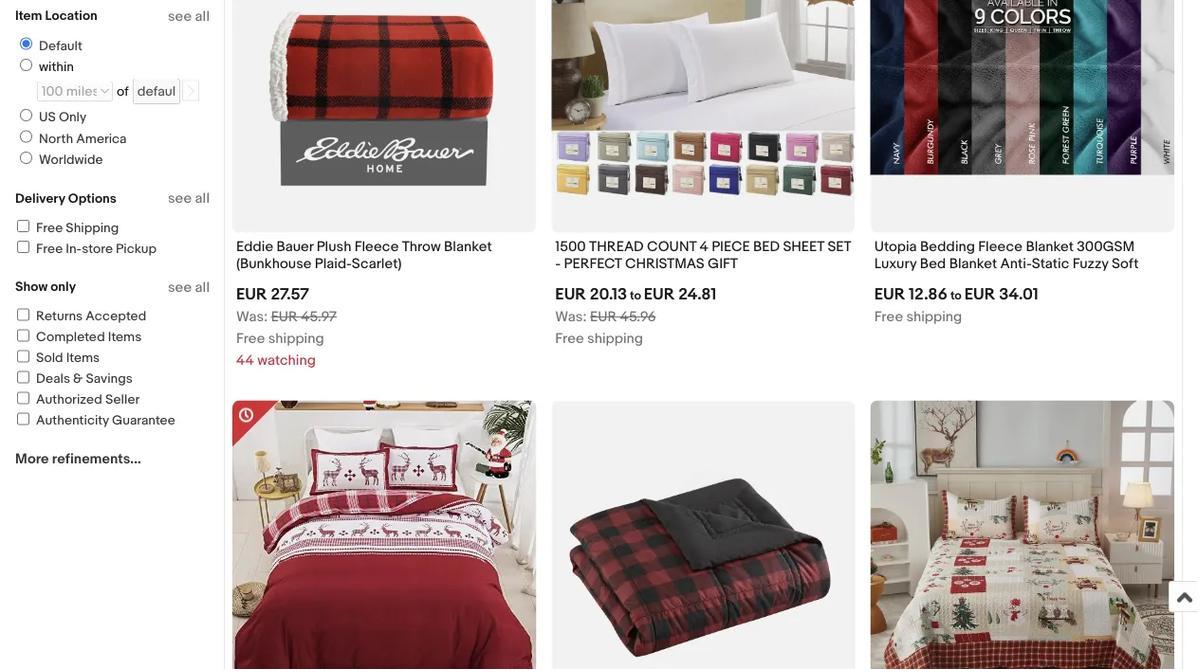 Task type: locate. For each thing, give the bounding box(es) containing it.
1500
[[555, 239, 586, 256]]

free shipping
[[36, 220, 119, 236]]

0 vertical spatial see all button
[[168, 8, 210, 25]]

0 horizontal spatial to
[[630, 289, 641, 304]]

2 vertical spatial see all
[[168, 279, 210, 296]]

eur left 34.01
[[965, 285, 996, 305]]

0 vertical spatial see all
[[168, 8, 210, 25]]

see all button
[[168, 8, 210, 25], [168, 190, 210, 207], [168, 279, 210, 296]]

1 see all from the top
[[168, 8, 210, 25]]

worldwide
[[39, 152, 103, 168]]

eddie bauer plush fleece throw blanket (bunkhouse plaid-scarlet)
[[236, 239, 492, 273]]

3 all from the top
[[195, 279, 210, 296]]

1 vertical spatial all
[[195, 190, 210, 207]]

free in-store pickup
[[36, 241, 157, 257]]

eur down 27.57
[[271, 309, 298, 326]]

34.01
[[999, 285, 1039, 305]]

1 horizontal spatial to
[[951, 289, 962, 304]]

Returns Accepted checkbox
[[17, 309, 29, 321]]

1 vertical spatial see
[[168, 190, 192, 207]]

items for completed items
[[108, 330, 142, 346]]

more refinements... button
[[15, 451, 141, 468]]

blanket
[[444, 239, 492, 256], [1026, 239, 1074, 256], [949, 256, 997, 273]]

bed
[[753, 239, 780, 256]]

scarlet)
[[352, 256, 402, 273]]

was: inside eur 27.57 was: eur 45.97 free shipping 44 watching
[[236, 309, 268, 326]]

2 vertical spatial see all button
[[168, 279, 210, 296]]

north america link
[[12, 130, 130, 147]]

fleece
[[355, 239, 399, 256], [979, 239, 1023, 256]]

delivery options
[[15, 191, 117, 207]]

shipping inside eur 20.13 to eur 24.81 was: eur 45.96 free shipping
[[587, 331, 643, 348]]

2 vertical spatial see
[[168, 279, 192, 296]]

fleece inside eddie bauer plush fleece throw blanket (bunkhouse plaid-scarlet)
[[355, 239, 399, 256]]

2 fleece from the left
[[979, 239, 1023, 256]]

see for free shipping
[[168, 190, 192, 207]]

blanket right throw
[[444, 239, 492, 256]]

items up deals & savings
[[66, 351, 100, 367]]

0 vertical spatial see
[[168, 8, 192, 25]]

default
[[39, 38, 82, 54]]

shipping
[[907, 309, 962, 326], [268, 331, 324, 348], [587, 331, 643, 348]]

2 horizontal spatial shipping
[[907, 309, 962, 326]]

Sold Items checkbox
[[17, 351, 29, 363]]

3 see all button from the top
[[168, 279, 210, 296]]

1 horizontal spatial blanket
[[949, 256, 997, 273]]

free down -
[[555, 331, 584, 348]]

0 horizontal spatial was:
[[236, 309, 268, 326]]

shipping down 45.96
[[587, 331, 643, 348]]

1 see all button from the top
[[168, 8, 210, 25]]

shipping up watching
[[268, 331, 324, 348]]

was:
[[236, 309, 268, 326], [555, 309, 587, 326]]

show only
[[15, 279, 76, 296]]

blanket down bedding
[[949, 256, 997, 273]]

1500 thread count 4 piece bed sheet set - perfect christmas gift image
[[552, 0, 856, 200]]

Authenticity Guarantee checkbox
[[17, 413, 29, 426]]

free right free shipping option on the top left of page
[[36, 220, 63, 236]]

eur down 'luxury'
[[875, 285, 906, 305]]

deals
[[36, 371, 70, 388]]

0 vertical spatial items
[[108, 330, 142, 346]]

perfect
[[564, 256, 622, 273]]

3 see from the top
[[168, 279, 192, 296]]

1 horizontal spatial shipping
[[587, 331, 643, 348]]

was: down -
[[555, 309, 587, 326]]

1 fleece from the left
[[355, 239, 399, 256]]

0 horizontal spatial items
[[66, 351, 100, 367]]

see all for returns accepted
[[168, 279, 210, 296]]

see all for default
[[168, 8, 210, 25]]

luxury
[[875, 256, 917, 273]]

see all
[[168, 8, 210, 25], [168, 190, 210, 207], [168, 279, 210, 296]]

authorized seller link
[[14, 392, 140, 408]]

to inside eur 20.13 to eur 24.81 was: eur 45.96 free shipping
[[630, 289, 641, 304]]

free
[[36, 220, 63, 236], [36, 241, 63, 257], [875, 309, 903, 326], [236, 331, 265, 348], [555, 331, 584, 348]]

fleece up scarlet)
[[355, 239, 399, 256]]

within
[[39, 59, 74, 75]]

sold
[[36, 351, 63, 367]]

see for returns accepted
[[168, 279, 192, 296]]

location
[[45, 8, 98, 24]]

0 vertical spatial all
[[195, 8, 210, 25]]

1 vertical spatial see all button
[[168, 190, 210, 207]]

only
[[50, 279, 76, 296]]

see all button for free shipping
[[168, 190, 210, 207]]

plaid-
[[315, 256, 352, 273]]

items for sold items
[[66, 351, 100, 367]]

3 see all from the top
[[168, 279, 210, 296]]

to for 12.86
[[951, 289, 962, 304]]

sold items
[[36, 351, 100, 367]]

all
[[195, 8, 210, 25], [195, 190, 210, 207], [195, 279, 210, 296]]

1 see from the top
[[168, 8, 192, 25]]

2 all from the top
[[195, 190, 210, 207]]

0 horizontal spatial blanket
[[444, 239, 492, 256]]

Worldwide radio
[[20, 152, 32, 164]]

watching
[[257, 352, 316, 370]]

eur 12.86 to eur 34.01 free shipping
[[875, 285, 1039, 326]]

christmas
[[625, 256, 705, 273]]

2 to from the left
[[951, 289, 962, 304]]

free in-store pickup link
[[14, 241, 157, 257]]

1 vertical spatial items
[[66, 351, 100, 367]]

all for default
[[195, 8, 210, 25]]

1 to from the left
[[630, 289, 641, 304]]

utopia bedding fleece blanket 300gsm luxury bed blanket anti-static fuzzy soft link
[[875, 239, 1171, 278]]

12.86
[[909, 285, 948, 305]]

items down "accepted"
[[108, 330, 142, 346]]

fleece up anti-
[[979, 239, 1023, 256]]

1 was: from the left
[[236, 309, 268, 326]]

authenticity
[[36, 413, 109, 429]]

eddie bauer plush fleece throw blanket (bunkhouse plaid-scarlet) image
[[232, 0, 536, 223]]

1 horizontal spatial items
[[108, 330, 142, 346]]

bed
[[920, 256, 946, 273]]

shipping inside eur 12.86 to eur 34.01 free shipping
[[907, 309, 962, 326]]

shipping down 12.86
[[907, 309, 962, 326]]

1 horizontal spatial fleece
[[979, 239, 1023, 256]]

1 all from the top
[[195, 8, 210, 25]]

go image
[[184, 85, 197, 98]]

returns accepted link
[[14, 309, 146, 325]]

free up 44
[[236, 331, 265, 348]]

seller
[[105, 392, 140, 408]]

eur up 45.96
[[644, 285, 675, 305]]

us
[[39, 110, 56, 126]]

&
[[73, 371, 83, 388]]

show
[[15, 279, 48, 296]]

was: up 44
[[236, 309, 268, 326]]

free down 'luxury'
[[875, 309, 903, 326]]

in-
[[66, 241, 82, 257]]

see
[[168, 8, 192, 25], [168, 190, 192, 207], [168, 279, 192, 296]]

2 see all button from the top
[[168, 190, 210, 207]]

shipping inside eur 27.57 was: eur 45.97 free shipping 44 watching
[[268, 331, 324, 348]]

Free Shipping checkbox
[[17, 220, 29, 232]]

0 horizontal spatial fleece
[[355, 239, 399, 256]]

0 horizontal spatial shipping
[[268, 331, 324, 348]]

Completed Items checkbox
[[17, 330, 29, 342]]

2 was: from the left
[[555, 309, 587, 326]]

delivery
[[15, 191, 65, 207]]

2 see from the top
[[168, 190, 192, 207]]

2 see all from the top
[[168, 190, 210, 207]]

was: inside eur 20.13 to eur 24.81 was: eur 45.96 free shipping
[[555, 309, 587, 326]]

to
[[630, 289, 641, 304], [951, 289, 962, 304]]

free left in- at top
[[36, 241, 63, 257]]

to up 45.96
[[630, 289, 641, 304]]

to right 12.86
[[951, 289, 962, 304]]

authenticity guarantee
[[36, 413, 175, 429]]

2 vertical spatial all
[[195, 279, 210, 296]]

free inside eur 12.86 to eur 34.01 free shipping
[[875, 309, 903, 326]]

(bunkhouse
[[236, 256, 312, 273]]

see all button for returns accepted
[[168, 279, 210, 296]]

to inside eur 12.86 to eur 34.01 free shipping
[[951, 289, 962, 304]]

44
[[236, 352, 254, 370]]

1 vertical spatial see all
[[168, 190, 210, 207]]

us only link
[[12, 109, 90, 126]]

1 horizontal spatial was:
[[555, 309, 587, 326]]

utopia bedding fleece blanket 300gsm luxury bed blanket anti-static fuzzy soft
[[875, 239, 1139, 273]]

20.13
[[590, 285, 627, 305]]

returns
[[36, 309, 83, 325]]

set
[[828, 239, 851, 256]]

blanket up static at the top right of page
[[1026, 239, 1074, 256]]



Task type: vqa. For each thing, say whether or not it's contained in the screenshot.
Show only on the top
yes



Task type: describe. For each thing, give the bounding box(es) containing it.
refinements...
[[52, 451, 141, 468]]

shipping for 12.86
[[907, 309, 962, 326]]

america
[[76, 131, 127, 147]]

eur down 20.13
[[590, 309, 617, 326]]

more
[[15, 451, 49, 468]]

see all for free shipping
[[168, 190, 210, 207]]

returns accepted
[[36, 309, 146, 325]]

US Only radio
[[20, 109, 32, 121]]

only
[[59, 110, 86, 126]]

free shipping link
[[14, 220, 119, 236]]

-
[[555, 256, 561, 273]]

2 horizontal spatial blanket
[[1026, 239, 1074, 256]]

300gsm
[[1077, 239, 1135, 256]]

27.57
[[271, 285, 309, 305]]

24.81
[[679, 285, 717, 305]]

gift
[[708, 256, 738, 273]]

see for default
[[168, 8, 192, 25]]

pickup
[[116, 241, 157, 257]]

eddie bauer 50" x 70" throw (red-mountain plaid) image
[[552, 401, 856, 670]]

blanket inside eddie bauer plush fleece throw blanket (bunkhouse plaid-scarlet)
[[444, 239, 492, 256]]

within radio
[[20, 59, 32, 71]]

see all button for default
[[168, 8, 210, 25]]

45.97
[[301, 309, 337, 326]]

eur down (bunkhouse
[[236, 285, 267, 305]]

default text field
[[133, 78, 180, 104]]

3 piece christmas quilt set rustic lodge cabin bedspread quilt set b022 image
[[871, 401, 1175, 670]]

utopia
[[875, 239, 917, 256]]

of
[[117, 84, 129, 100]]

bauer
[[277, 239, 313, 256]]

all for free shipping
[[195, 190, 210, 207]]

throw
[[402, 239, 441, 256]]

static
[[1032, 256, 1070, 273]]

Deals & Savings checkbox
[[17, 371, 29, 384]]

1500 thread count 4 piece bed sheet set - perfect christmas gift link
[[555, 239, 852, 278]]

fleece inside utopia bedding fleece blanket 300gsm luxury bed blanket anti-static fuzzy soft
[[979, 239, 1023, 256]]

all for returns accepted
[[195, 279, 210, 296]]

sold items link
[[14, 351, 100, 367]]

guarantee
[[112, 413, 175, 429]]

store
[[82, 241, 113, 257]]

eur 27.57 was: eur 45.97 free shipping 44 watching
[[236, 285, 337, 370]]

Default radio
[[20, 37, 32, 50]]

anti-
[[1001, 256, 1032, 273]]

free inside eur 20.13 to eur 24.81 was: eur 45.96 free shipping
[[555, 331, 584, 348]]

bedding
[[920, 239, 975, 256]]

authorized
[[36, 392, 102, 408]]

thread
[[589, 239, 644, 256]]

shipping
[[66, 220, 119, 236]]

North America radio
[[20, 130, 32, 143]]

eur 20.13 to eur 24.81 was: eur 45.96 free shipping
[[555, 285, 717, 348]]

completed
[[36, 330, 105, 346]]

us only
[[39, 110, 86, 126]]

utopia bedding fleece blanket 300gsm luxury bed blanket anti-static fuzzy soft image
[[871, 0, 1175, 175]]

default link
[[12, 37, 86, 54]]

completed items
[[36, 330, 142, 346]]

fuzzy
[[1073, 256, 1109, 273]]

savings
[[86, 371, 133, 388]]

Free In-store Pickup checkbox
[[17, 241, 29, 253]]

accepted
[[86, 309, 146, 325]]

north america
[[39, 131, 127, 147]]

eddie
[[236, 239, 273, 256]]

piece
[[712, 239, 750, 256]]

item
[[15, 8, 42, 24]]

christmas duvet cover set reversible reindeer red plaid comforter cover queen image
[[232, 401, 536, 670]]

completed items link
[[14, 330, 142, 346]]

eur down -
[[555, 285, 586, 305]]

eddie bauer plush fleece throw blanket (bunkhouse plaid-scarlet) link
[[236, 239, 533, 278]]

deals & savings link
[[14, 371, 133, 388]]

more refinements...
[[15, 451, 141, 468]]

count
[[647, 239, 697, 256]]

plush
[[317, 239, 351, 256]]

free inside eur 27.57 was: eur 45.97 free shipping 44 watching
[[236, 331, 265, 348]]

authorized seller
[[36, 392, 140, 408]]

item location
[[15, 8, 98, 24]]

authenticity guarantee link
[[14, 413, 175, 429]]

deals & savings
[[36, 371, 133, 388]]

options
[[68, 191, 117, 207]]

shipping for 27.57
[[268, 331, 324, 348]]

to for 20.13
[[630, 289, 641, 304]]

soft
[[1112, 256, 1139, 273]]

north
[[39, 131, 73, 147]]

1500 thread count 4 piece bed sheet set - perfect christmas gift
[[555, 239, 851, 273]]

sheet
[[783, 239, 825, 256]]

worldwide link
[[12, 152, 107, 168]]

45.96
[[620, 309, 656, 326]]

Authorized Seller checkbox
[[17, 392, 29, 405]]

4
[[700, 239, 709, 256]]



